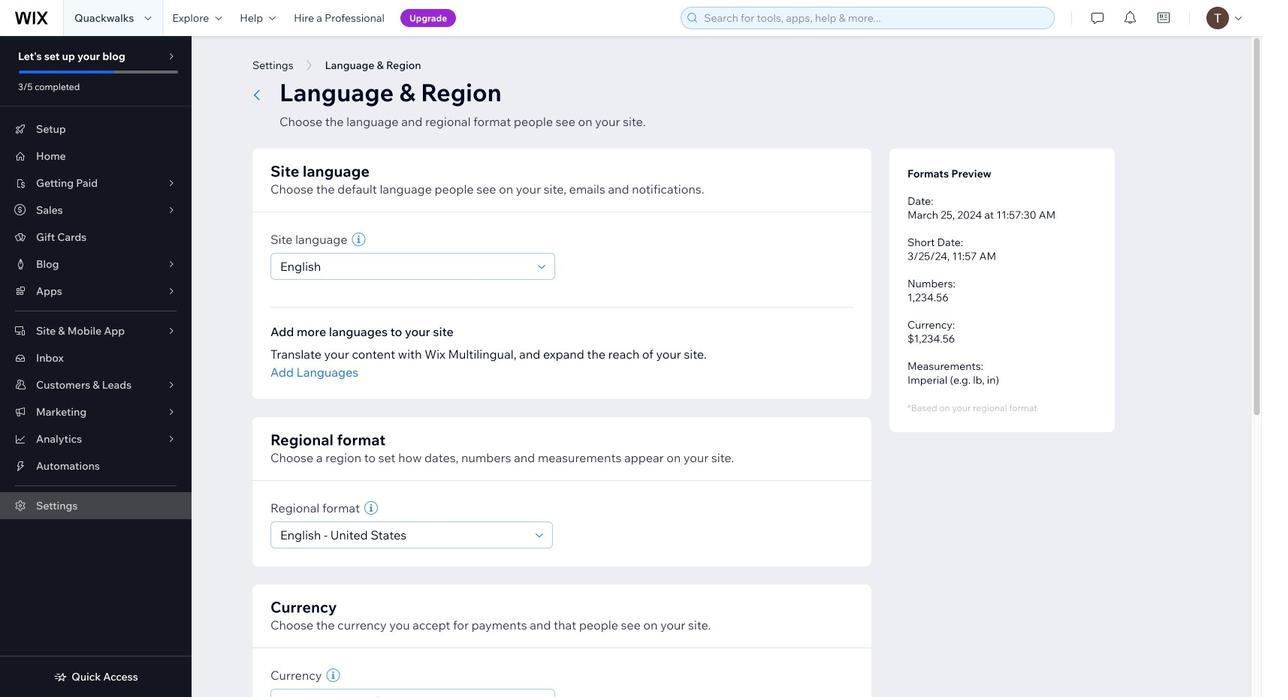 Task type: vqa. For each thing, say whether or not it's contained in the screenshot.
'choose your currency' field
yes



Task type: describe. For each thing, give the bounding box(es) containing it.
Choose Your Language field
[[276, 254, 533, 279]]

Choose your currency field
[[276, 690, 533, 698]]

Search for tools, apps, help & more... field
[[700, 8, 1050, 29]]



Task type: locate. For each thing, give the bounding box(es) containing it.
Choose Your Language & Country Settings field
[[276, 523, 531, 548]]

sidebar element
[[0, 36, 192, 698]]



